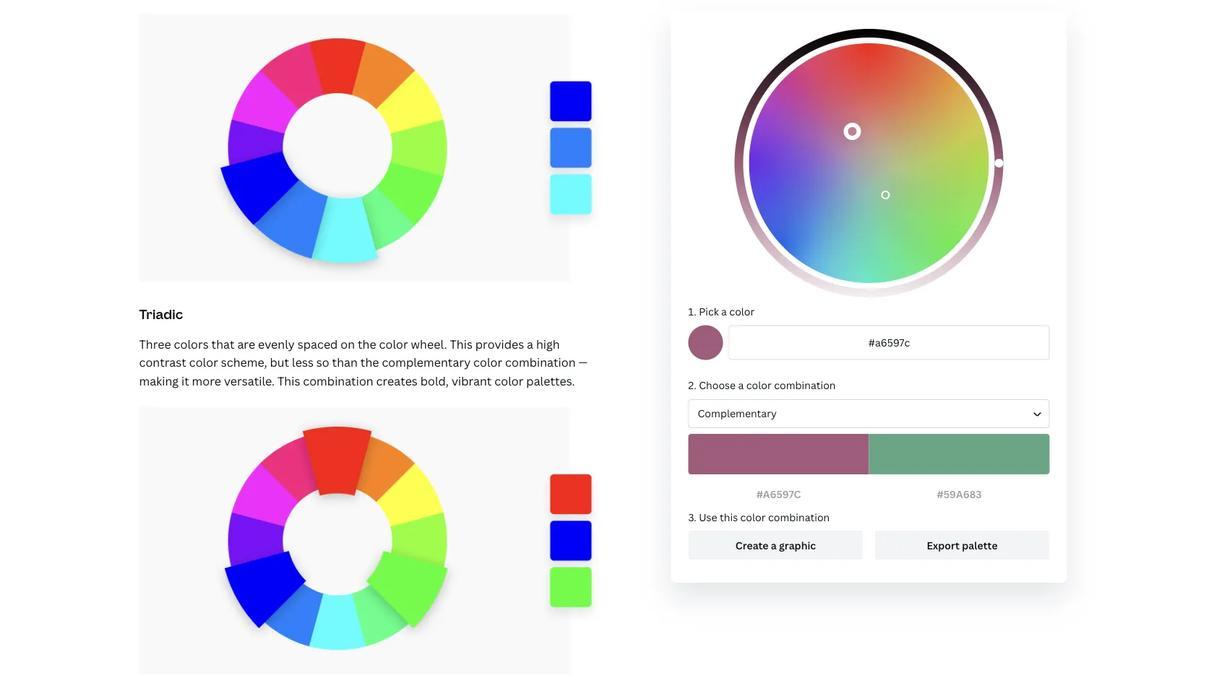 Task type: locate. For each thing, give the bounding box(es) containing it.
that
[[211, 336, 235, 352]]

are
[[237, 336, 255, 352]]

it
[[181, 373, 189, 389]]

but
[[270, 355, 289, 370]]

a right 'pick'
[[721, 305, 727, 318]]

three
[[139, 336, 171, 352]]

three colors that are evenly spaced on the color wheel. this provides a high contrast color scheme, but less so than the complementary color combination — making it more versatile. this combination creates bold, vibrant color palettes.
[[139, 336, 588, 389]]

0 vertical spatial a
[[721, 305, 727, 318]]

2.
[[688, 379, 696, 392]]

2. choose a color combination
[[688, 379, 836, 392]]

the right "on"
[[358, 336, 376, 352]]

evenly
[[258, 336, 295, 352]]

0 horizontal spatial this
[[278, 373, 300, 389]]

the right than
[[360, 355, 379, 370]]

1 vertical spatial a
[[527, 336, 533, 352]]

a left high
[[527, 336, 533, 352]]

0 horizontal spatial a
[[527, 336, 533, 352]]

versatile.
[[224, 373, 275, 389]]

on
[[341, 336, 355, 352]]

color right 'pick'
[[729, 305, 755, 318]]

color up complementary
[[746, 379, 772, 392]]

2 horizontal spatial a
[[738, 379, 744, 392]]

color right vibrant
[[495, 373, 524, 389]]

3. use this color combination
[[688, 510, 830, 524]]

than
[[332, 355, 358, 370]]

a for 2.
[[738, 379, 744, 392]]

0 vertical spatial the
[[358, 336, 376, 352]]

1 horizontal spatial a
[[721, 305, 727, 318]]

—
[[578, 355, 588, 370]]

a
[[721, 305, 727, 318], [527, 336, 533, 352], [738, 379, 744, 392]]

this down but at the left bottom of page
[[278, 373, 300, 389]]

a inside three colors that are evenly spaced on the color wheel. this provides a high contrast color scheme, but less so than the complementary color combination — making it more versatile. this combination creates bold, vibrant color palettes.
[[527, 336, 533, 352]]

1 horizontal spatial this
[[450, 336, 473, 352]]

1. pick a color
[[688, 305, 755, 318]]

0 vertical spatial this
[[450, 336, 473, 352]]

scheme,
[[221, 355, 267, 370]]

None text field
[[729, 325, 1050, 360]]

complementary button
[[688, 399, 1050, 428]]

more
[[192, 373, 221, 389]]

high
[[536, 336, 560, 352]]

slider
[[735, 29, 1003, 298]]

combination
[[505, 355, 576, 370], [303, 373, 373, 389], [774, 379, 836, 392], [768, 510, 830, 524]]

a right choose
[[738, 379, 744, 392]]

this right wheel.
[[450, 336, 473, 352]]

colors
[[174, 336, 209, 352]]

combination down high
[[505, 355, 576, 370]]

2 vertical spatial a
[[738, 379, 744, 392]]

color down provides
[[473, 355, 502, 370]]

1 vertical spatial this
[[278, 373, 300, 389]]

this
[[450, 336, 473, 352], [278, 373, 300, 389]]

color
[[729, 305, 755, 318], [379, 336, 408, 352], [189, 355, 218, 370], [473, 355, 502, 370], [495, 373, 524, 389], [746, 379, 772, 392], [740, 510, 766, 524]]

the
[[358, 336, 376, 352], [360, 355, 379, 370]]



Task type: describe. For each thing, give the bounding box(es) containing it.
making
[[139, 373, 179, 389]]

spaced
[[298, 336, 338, 352]]

complementary
[[382, 355, 471, 370]]

3.
[[688, 510, 697, 524]]

pick
[[699, 305, 719, 318]]

color left wheel.
[[379, 336, 408, 352]]

combination up the complementary button
[[774, 379, 836, 392]]

creates
[[376, 373, 418, 389]]

less
[[292, 355, 314, 370]]

use
[[699, 510, 717, 524]]

vibrant
[[452, 373, 492, 389]]

combination down than
[[303, 373, 373, 389]]

contrast
[[139, 355, 186, 370]]

1 vertical spatial the
[[360, 355, 379, 370]]

complementary
[[698, 407, 777, 421]]

wheel.
[[411, 336, 447, 352]]

color up more
[[189, 355, 218, 370]]

palettes.
[[526, 373, 575, 389]]

combination right this
[[768, 510, 830, 524]]

choose
[[699, 379, 736, 392]]

1.
[[688, 305, 696, 318]]

a for 1.
[[721, 305, 727, 318]]

so
[[316, 355, 329, 370]]

triadic
[[139, 306, 183, 324]]

this
[[720, 510, 738, 524]]

triadic colors image
[[139, 408, 603, 675]]

provides
[[475, 336, 524, 352]]

color right this
[[740, 510, 766, 524]]

bold,
[[420, 373, 449, 389]]

analogous colors image
[[139, 15, 603, 281]]



Task type: vqa. For each thing, say whether or not it's contained in the screenshot.
search box
no



